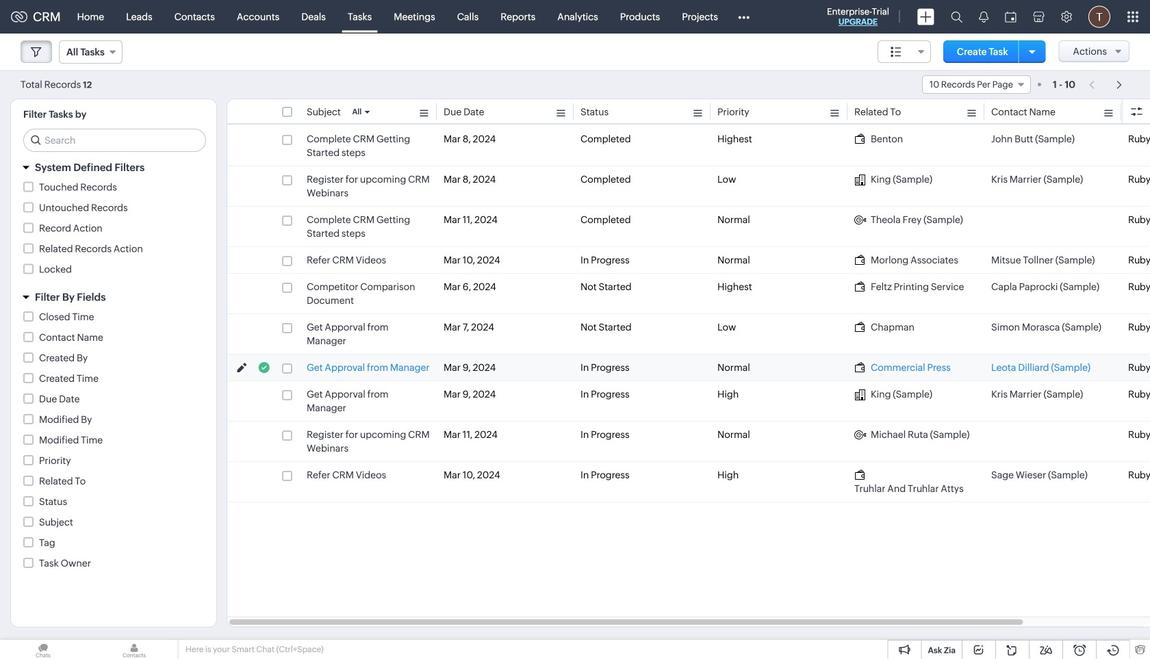 Task type: describe. For each thing, give the bounding box(es) containing it.
create menu element
[[909, 0, 943, 33]]

profile element
[[1080, 0, 1119, 33]]

size image
[[891, 46, 902, 58]]



Task type: locate. For each thing, give the bounding box(es) containing it.
search element
[[943, 0, 971, 34]]

row group
[[227, 126, 1150, 503]]

contacts image
[[91, 640, 177, 659]]

Other Modules field
[[729, 6, 758, 28]]

none field the size
[[878, 40, 931, 63]]

signals image
[[979, 11, 989, 23]]

logo image
[[11, 11, 27, 22]]

profile image
[[1089, 6, 1111, 28]]

search image
[[951, 11, 963, 23]]

create menu image
[[917, 9, 935, 25]]

None field
[[59, 40, 122, 64], [878, 40, 931, 63], [922, 75, 1031, 94], [59, 40, 122, 64], [922, 75, 1031, 94]]

calendar image
[[1005, 11, 1017, 22]]

signals element
[[971, 0, 997, 34]]

Search text field
[[24, 129, 205, 151]]

chats image
[[0, 640, 86, 659]]



Task type: vqa. For each thing, say whether or not it's contained in the screenshot.
create menu element
yes



